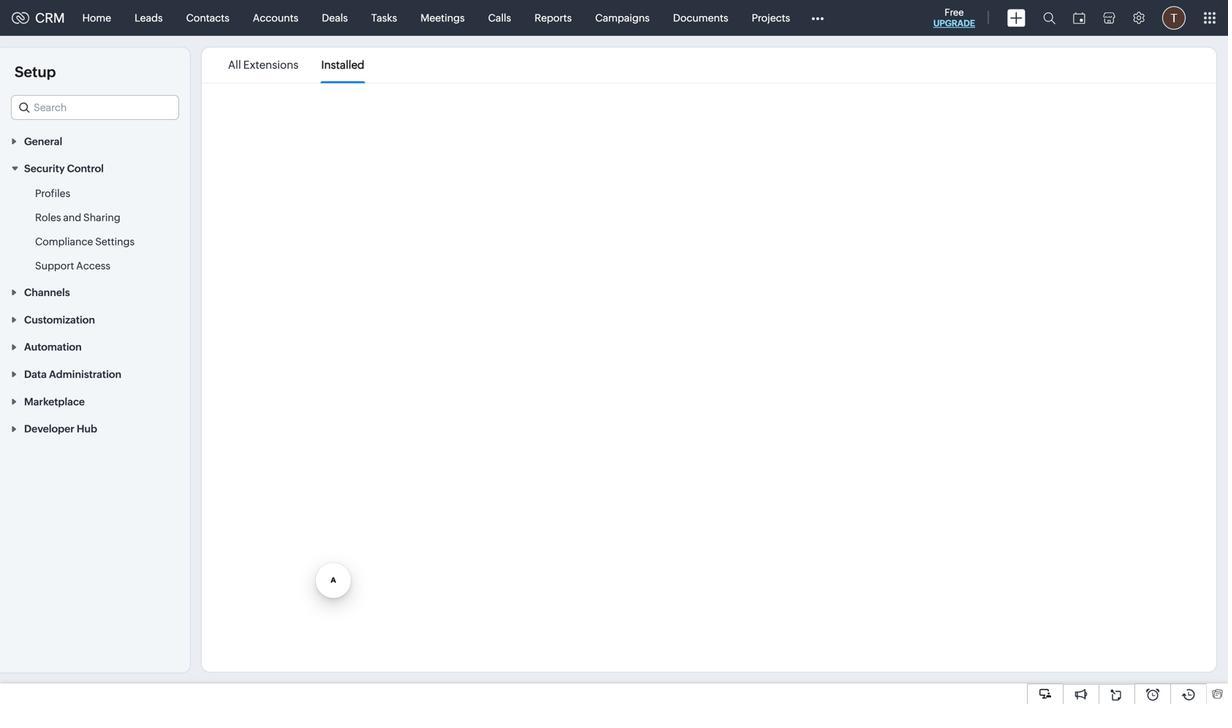 Task type: vqa. For each thing, say whether or not it's contained in the screenshot.
Customization "dropdown button"
yes



Task type: locate. For each thing, give the bounding box(es) containing it.
free
[[945, 7, 965, 18]]

marketplace button
[[0, 388, 190, 415]]

logo image
[[12, 12, 29, 24]]

sharing
[[83, 212, 121, 224]]

and
[[63, 212, 81, 224]]

access
[[76, 260, 110, 272]]

security
[[24, 163, 65, 175]]

settings
[[95, 236, 135, 248]]

calendar image
[[1074, 12, 1086, 24]]

calls
[[488, 12, 512, 24]]

campaigns
[[596, 12, 650, 24]]

developer hub
[[24, 423, 97, 435]]

marketplace
[[24, 396, 85, 408]]

free upgrade
[[934, 7, 976, 28]]

None field
[[11, 95, 179, 120]]

leads
[[135, 12, 163, 24]]

general button
[[0, 127, 190, 155]]

administration
[[49, 369, 121, 380]]

developer
[[24, 423, 74, 435]]

profile element
[[1154, 0, 1195, 35]]

documents
[[674, 12, 729, 24]]

profiles link
[[35, 186, 70, 201]]

extensions
[[243, 59, 299, 71]]

control
[[67, 163, 104, 175]]

security control
[[24, 163, 104, 175]]

compliance
[[35, 236, 93, 248]]

compliance settings link
[[35, 235, 135, 249]]

automation button
[[0, 333, 190, 360]]

search element
[[1035, 0, 1065, 36]]

installed link
[[321, 48, 365, 82]]

profile image
[[1163, 6, 1187, 30]]

data administration button
[[0, 360, 190, 388]]

contacts
[[186, 12, 230, 24]]

crm link
[[12, 10, 65, 25]]

data
[[24, 369, 47, 380]]

support access link
[[35, 259, 110, 273]]

tasks
[[372, 12, 397, 24]]

channels
[[24, 287, 70, 298]]

projects
[[752, 12, 791, 24]]

Other Modules field
[[802, 6, 834, 30]]



Task type: describe. For each thing, give the bounding box(es) containing it.
automation
[[24, 341, 82, 353]]

crm
[[35, 10, 65, 25]]

leads link
[[123, 0, 175, 35]]

developer hub button
[[0, 415, 190, 442]]

meetings
[[421, 12, 465, 24]]

reports
[[535, 12, 572, 24]]

profiles
[[35, 188, 70, 199]]

campaigns link
[[584, 0, 662, 35]]

roles and sharing
[[35, 212, 121, 224]]

all extensions link
[[228, 48, 299, 82]]

data administration
[[24, 369, 121, 380]]

create menu element
[[999, 0, 1035, 35]]

deals
[[322, 12, 348, 24]]

accounts link
[[241, 0, 310, 35]]

contacts link
[[175, 0, 241, 35]]

security control button
[[0, 155, 190, 182]]

home link
[[71, 0, 123, 35]]

customization button
[[0, 306, 190, 333]]

calls link
[[477, 0, 523, 35]]

all extensions
[[228, 59, 299, 71]]

create menu image
[[1008, 9, 1026, 27]]

deals link
[[310, 0, 360, 35]]

roles and sharing link
[[35, 210, 121, 225]]

customization
[[24, 314, 95, 326]]

roles
[[35, 212, 61, 224]]

hub
[[77, 423, 97, 435]]

documents link
[[662, 0, 741, 35]]

compliance settings
[[35, 236, 135, 248]]

support access
[[35, 260, 110, 272]]

tasks link
[[360, 0, 409, 35]]

search image
[[1044, 12, 1056, 24]]

channels button
[[0, 278, 190, 306]]

projects link
[[741, 0, 802, 35]]

installed
[[321, 59, 365, 71]]

all
[[228, 59, 241, 71]]

reports link
[[523, 0, 584, 35]]

security control region
[[0, 182, 190, 278]]

general
[[24, 136, 62, 147]]

accounts
[[253, 12, 299, 24]]

Search text field
[[12, 96, 178, 119]]

home
[[82, 12, 111, 24]]

meetings link
[[409, 0, 477, 35]]

support
[[35, 260, 74, 272]]

upgrade
[[934, 18, 976, 28]]

setup
[[15, 64, 56, 80]]



